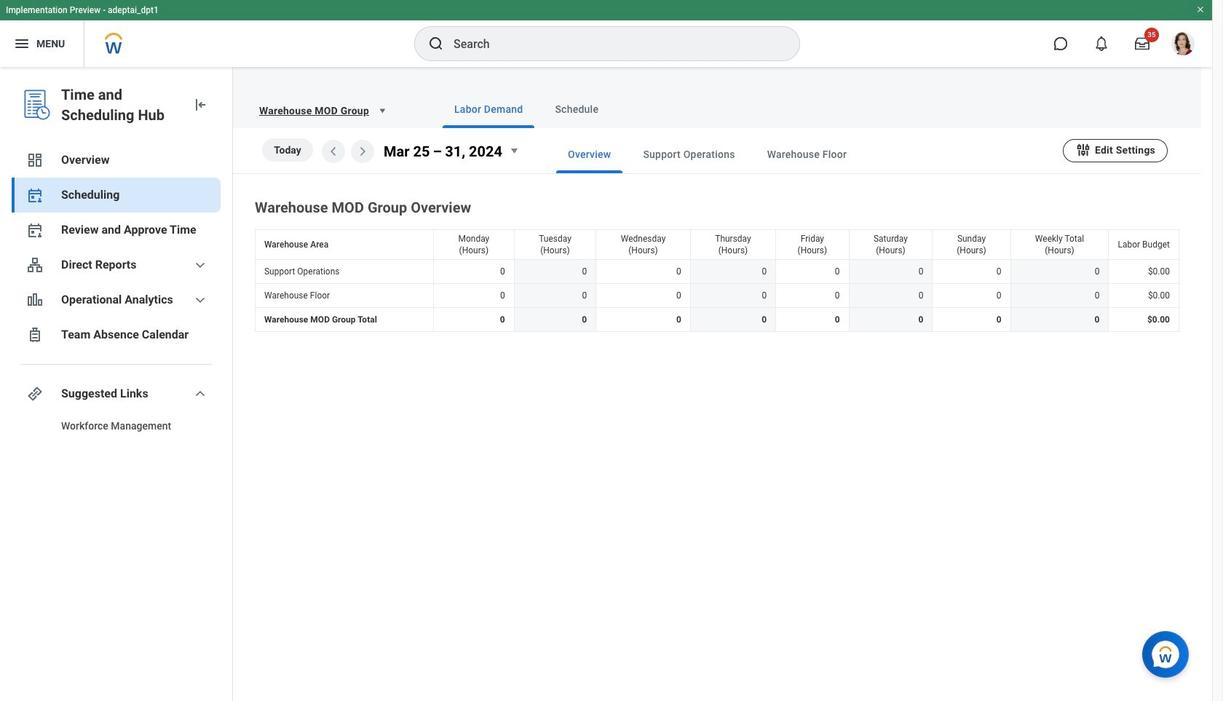 Task type: locate. For each thing, give the bounding box(es) containing it.
calendar user solid image down dashboard icon
[[26, 187, 44, 204]]

2 chevron down small image from the top
[[192, 385, 209, 403]]

calendar user solid image
[[26, 187, 44, 204], [26, 221, 44, 239]]

1 chevron down small image from the top
[[192, 291, 209, 309]]

chart image
[[26, 291, 44, 309]]

chevron down small image
[[192, 291, 209, 309], [192, 385, 209, 403]]

chevron left small image
[[325, 143, 342, 160]]

banner
[[0, 0, 1213, 67]]

search image
[[428, 35, 445, 52]]

1 vertical spatial chevron down small image
[[192, 385, 209, 403]]

tab list
[[414, 90, 1185, 128], [527, 136, 1064, 173]]

notifications large image
[[1095, 36, 1110, 51]]

chevron right small image
[[354, 143, 372, 160]]

1 vertical spatial calendar user solid image
[[26, 221, 44, 239]]

1 calendar user solid image from the top
[[26, 187, 44, 204]]

0 vertical spatial chevron down small image
[[192, 291, 209, 309]]

calendar user solid image up view team image
[[26, 221, 44, 239]]

1 vertical spatial tab list
[[527, 136, 1064, 173]]

task timeoff image
[[26, 326, 44, 344]]

justify image
[[13, 35, 31, 52]]

2 calendar user solid image from the top
[[26, 221, 44, 239]]

0 vertical spatial calendar user solid image
[[26, 187, 44, 204]]

tab panel
[[233, 128, 1202, 335]]



Task type: vqa. For each thing, say whether or not it's contained in the screenshot.
bottommost chevron down small icon
yes



Task type: describe. For each thing, give the bounding box(es) containing it.
chevron down small image
[[192, 256, 209, 274]]

configure image
[[1076, 142, 1092, 158]]

dashboard image
[[26, 152, 44, 169]]

Search Workday  search field
[[454, 28, 770, 60]]

chevron down small image for link icon
[[192, 385, 209, 403]]

view team image
[[26, 256, 44, 274]]

caret down small image
[[506, 142, 523, 160]]

navigation pane region
[[0, 67, 233, 702]]

0 vertical spatial tab list
[[414, 90, 1185, 128]]

link image
[[26, 385, 44, 403]]

transformation import image
[[192, 96, 209, 114]]

time and scheduling hub element
[[61, 85, 180, 125]]

caret down small image
[[375, 103, 390, 118]]

profile logan mcneil image
[[1172, 32, 1196, 58]]

inbox large image
[[1136, 36, 1150, 51]]

close environment banner image
[[1197, 5, 1206, 14]]

chevron down small image for chart icon
[[192, 291, 209, 309]]



